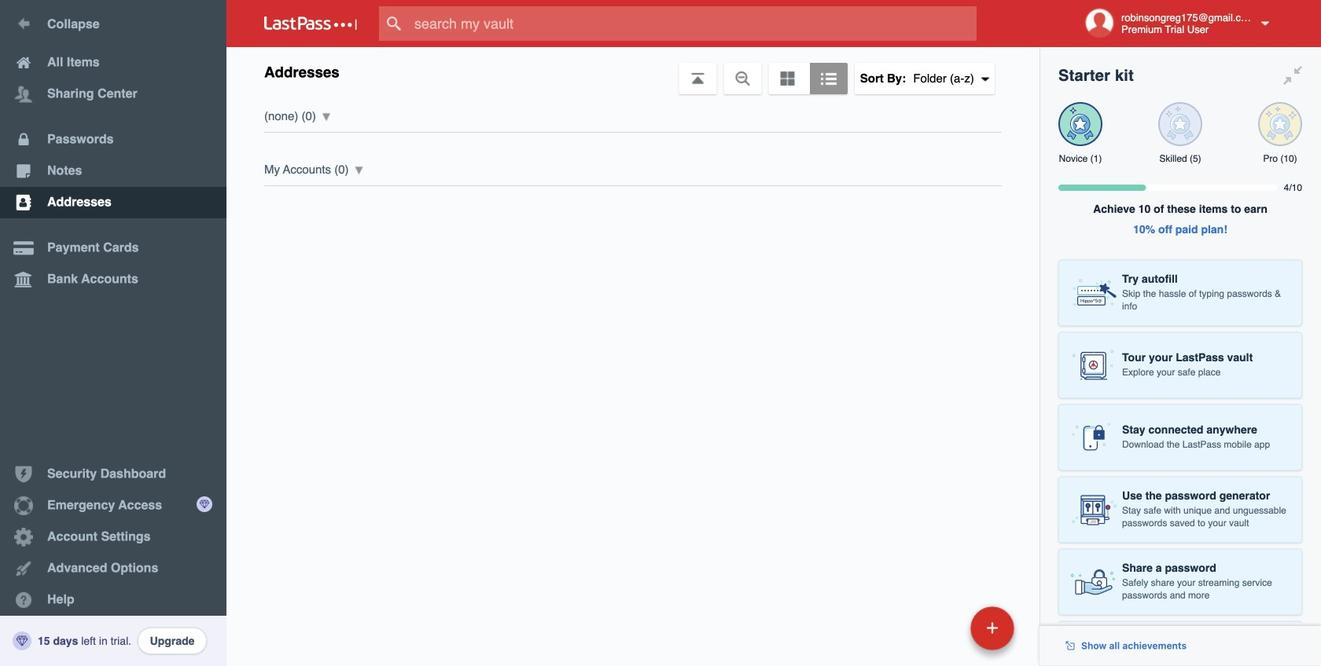 Task type: describe. For each thing, give the bounding box(es) containing it.
main navigation navigation
[[0, 0, 226, 667]]

new item element
[[862, 606, 1020, 651]]

search my vault text field
[[379, 6, 1007, 41]]

Search search field
[[379, 6, 1007, 41]]

vault options navigation
[[226, 47, 1040, 94]]



Task type: vqa. For each thing, say whether or not it's contained in the screenshot.
password field
no



Task type: locate. For each thing, give the bounding box(es) containing it.
lastpass image
[[264, 17, 357, 31]]

new item navigation
[[862, 602, 1024, 667]]



